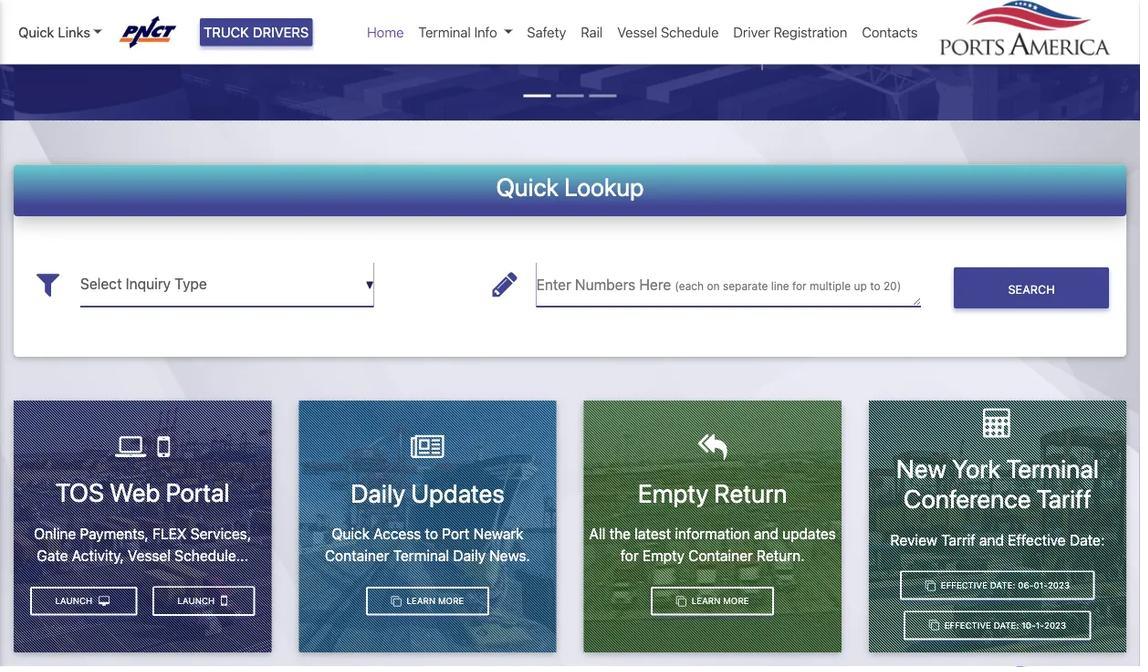 Task type: describe. For each thing, give the bounding box(es) containing it.
1 launch link from the left
[[152, 587, 255, 617]]

news.
[[490, 548, 531, 565]]

clone image for empty return
[[677, 597, 687, 607]]

latest
[[635, 526, 671, 543]]

contacts
[[863, 24, 918, 40]]

launch for the desktop icon
[[55, 597, 95, 607]]

revenue
[[837, 32, 893, 49]]

drivers
[[253, 24, 309, 40]]

terminal info
[[419, 24, 498, 40]]

line
[[772, 280, 790, 293]]

vessel inside online payments, flex services, gate activity, vessel schedule...
[[128, 548, 171, 565]]

all the latest information and updates for empty container return.
[[590, 526, 837, 565]]

new
[[897, 454, 947, 484]]

income
[[680, 32, 728, 49]]

launch for mobile icon
[[178, 596, 217, 607]]

2 launch link from the left
[[30, 588, 138, 617]]

(each
[[675, 280, 704, 293]]

tos web portal
[[55, 478, 230, 508]]

truck
[[204, 24, 249, 40]]

container inside quick access to port newark container terminal daily news.
[[325, 548, 390, 565]]

updates
[[411, 478, 505, 509]]

multiple
[[810, 280, 851, 293]]

learn
[[407, 597, 436, 607]]

for inside all the latest information and updates for empty container return.
[[621, 548, 639, 565]]

1 vertical spatial clone image
[[930, 621, 940, 632]]

lookup
[[565, 173, 644, 202]]

0 vertical spatial daily
[[351, 478, 406, 509]]

1 horizontal spatial vessel
[[618, 24, 658, 40]]

links
[[58, 24, 90, 40]]

return
[[715, 478, 788, 509]]

portal
[[166, 478, 230, 508]]

driver registration
[[734, 24, 848, 40]]

quick links
[[18, 24, 90, 40]]

for inside enter numbers here (each on separate line for multiple up to 20)
[[793, 280, 807, 293]]

empty return
[[638, 478, 788, 509]]

driver
[[734, 24, 771, 40]]

flex
[[153, 526, 187, 543]]

tariff
[[1037, 485, 1092, 515]]

mobile image
[[221, 594, 227, 609]]

more
[[438, 597, 464, 607]]

conference
[[904, 485, 1032, 515]]

schedule
[[661, 24, 719, 40]]

the
[[610, 526, 631, 543]]

clone image for new york terminal conference tariff
[[926, 581, 936, 591]]

business income
[[619, 32, 728, 49]]

contacts link
[[855, 15, 926, 50]]

vessel schedule
[[618, 24, 719, 40]]

online
[[34, 526, 76, 543]]

truck drivers link
[[200, 18, 313, 46]]

tos
[[55, 478, 104, 508]]

tarrif
[[942, 532, 976, 550]]

desktop image
[[99, 597, 110, 607]]

enter numbers here (each on separate line for multiple up to 20)
[[537, 277, 902, 294]]

payments,
[[80, 526, 149, 543]]

information
[[675, 526, 750, 543]]

rail
[[581, 24, 603, 40]]

terminal info link
[[411, 15, 520, 50]]

0 vertical spatial terminal
[[419, 24, 471, 40]]

online payments, flex services, gate activity, vessel schedule...
[[34, 526, 251, 565]]

and inside all the latest information and updates for empty container return.
[[754, 526, 779, 543]]

quick access to port newark container terminal daily news.
[[325, 526, 531, 565]]

rail link
[[574, 15, 610, 50]]

quick for quick access to port newark container terminal daily news.
[[332, 526, 370, 543]]



Task type: vqa. For each thing, say whether or not it's contained in the screenshot.
the Vessel Schedule
yes



Task type: locate. For each thing, give the bounding box(es) containing it.
0 vertical spatial quick
[[18, 24, 54, 40]]

quick for quick links
[[18, 24, 54, 40]]

quick
[[18, 24, 54, 40], [496, 173, 559, 202], [332, 526, 370, 543]]

1 vertical spatial quick
[[496, 173, 559, 202]]

1 horizontal spatial for
[[793, 280, 807, 293]]

0 horizontal spatial vessel
[[128, 548, 171, 565]]

clone image down 'review'
[[930, 621, 940, 632]]

services,
[[191, 526, 251, 543]]

1 vertical spatial vessel
[[128, 548, 171, 565]]

daily up "access"
[[351, 478, 406, 509]]

to right up
[[871, 280, 881, 293]]

learn more
[[404, 597, 464, 607]]

clone image inside learn more link
[[391, 597, 402, 607]]

0 horizontal spatial quick
[[18, 24, 54, 40]]

vessel
[[618, 24, 658, 40], [128, 548, 171, 565]]

launch link
[[152, 587, 255, 617], [30, 588, 138, 617]]

for down "the"
[[621, 548, 639, 565]]

for
[[793, 280, 807, 293], [621, 548, 639, 565]]

2 vertical spatial quick
[[332, 526, 370, 543]]

activity,
[[72, 548, 124, 565]]

port
[[442, 526, 470, 543]]

quick inside quick access to port newark container terminal daily news.
[[332, 526, 370, 543]]

for right line
[[793, 280, 807, 293]]

container down "access"
[[325, 548, 390, 565]]

all
[[590, 526, 606, 543]]

quick lookup
[[496, 173, 644, 202]]

access
[[374, 526, 421, 543]]

daily down "port"
[[453, 548, 486, 565]]

0 horizontal spatial and
[[754, 526, 779, 543]]

info
[[475, 24, 498, 40]]

launch left the desktop icon
[[55, 597, 95, 607]]

vessel schedule link
[[610, 15, 727, 50]]

2 container from the left
[[689, 548, 753, 565]]

empty
[[638, 478, 709, 509], [643, 548, 685, 565]]

learn more link
[[366, 588, 490, 617]]

daily updates
[[351, 478, 505, 509]]

return.
[[757, 548, 805, 565]]

20)
[[884, 280, 902, 293]]

1 horizontal spatial and
[[980, 532, 1005, 550]]

0 horizontal spatial container
[[325, 548, 390, 565]]

quick left lookup at the top of the page
[[496, 173, 559, 202]]

▼
[[366, 279, 374, 292]]

launch left mobile icon
[[178, 596, 217, 607]]

1 vertical spatial clone image
[[677, 597, 687, 607]]

1 horizontal spatial daily
[[453, 548, 486, 565]]

0 horizontal spatial clone image
[[677, 597, 687, 607]]

0 vertical spatial clone image
[[391, 597, 402, 607]]

and right tarrif
[[980, 532, 1005, 550]]

home
[[367, 24, 404, 40]]

driver registration link
[[727, 15, 855, 50]]

terminal down "access"
[[393, 548, 450, 565]]

effective
[[1009, 532, 1067, 550]]

1 vertical spatial daily
[[453, 548, 486, 565]]

1 vertical spatial to
[[425, 526, 438, 543]]

1 vertical spatial for
[[621, 548, 639, 565]]

1 horizontal spatial clone image
[[930, 621, 940, 632]]

container
[[325, 548, 390, 565], [689, 548, 753, 565]]

launch link down the 'activity,'
[[30, 588, 138, 617]]

york
[[953, 454, 1001, 484]]

0 horizontal spatial for
[[621, 548, 639, 565]]

clone image down all the latest information and updates for empty container return.
[[677, 597, 687, 607]]

empty up latest
[[638, 478, 709, 509]]

daily inside quick access to port newark container terminal daily news.
[[453, 548, 486, 565]]

launch link down schedule...
[[152, 587, 255, 617]]

safety link
[[520, 15, 574, 50]]

2 vertical spatial terminal
[[393, 548, 450, 565]]

clone image
[[391, 597, 402, 607], [930, 621, 940, 632]]

1 horizontal spatial clone image
[[926, 581, 936, 591]]

1 container from the left
[[325, 548, 390, 565]]

launch
[[178, 596, 217, 607], [55, 597, 95, 607]]

and up return.
[[754, 526, 779, 543]]

None text field
[[80, 263, 374, 308], [537, 263, 922, 308], [80, 263, 374, 308], [537, 263, 922, 308]]

separate
[[723, 280, 769, 293]]

terminal inside new york terminal conference tariff
[[1007, 454, 1100, 484]]

review tarrif and effective date:
[[891, 532, 1105, 550]]

up
[[854, 280, 868, 293]]

quick left links
[[18, 24, 54, 40]]

1 horizontal spatial launch link
[[152, 587, 255, 617]]

clone image
[[926, 581, 936, 591], [677, 597, 687, 607]]

to inside quick access to port newark container terminal daily news.
[[425, 526, 438, 543]]

to
[[871, 280, 881, 293], [425, 526, 438, 543]]

1 vertical spatial terminal
[[1007, 454, 1100, 484]]

quick links link
[[18, 22, 102, 42]]

business
[[619, 32, 676, 49]]

0 vertical spatial to
[[871, 280, 881, 293]]

0 horizontal spatial clone image
[[391, 597, 402, 607]]

safety
[[527, 24, 567, 40]]

tax revenue
[[812, 32, 893, 49]]

numbers
[[575, 277, 636, 294]]

clone image left learn
[[391, 597, 402, 607]]

1 horizontal spatial quick
[[332, 526, 370, 543]]

review
[[891, 532, 938, 550]]

terminal up "tariff"
[[1007, 454, 1100, 484]]

web
[[110, 478, 160, 508]]

home link
[[360, 15, 411, 50]]

vessel down flex
[[128, 548, 171, 565]]

container inside all the latest information and updates for empty container return.
[[689, 548, 753, 565]]

truck drivers
[[204, 24, 309, 40]]

schedule...
[[175, 548, 249, 565]]

terminal inside quick access to port newark container terminal daily news.
[[393, 548, 450, 565]]

0 horizontal spatial launch link
[[30, 588, 138, 617]]

new york terminal conference tariff
[[897, 454, 1100, 515]]

empty down latest
[[643, 548, 685, 565]]

to left "port"
[[425, 526, 438, 543]]

to inside enter numbers here (each on separate line for multiple up to 20)
[[871, 280, 881, 293]]

1 horizontal spatial to
[[871, 280, 881, 293]]

2 horizontal spatial quick
[[496, 173, 559, 202]]

quick left "access"
[[332, 526, 370, 543]]

terminal left info
[[419, 24, 471, 40]]

container down information on the right of the page
[[689, 548, 753, 565]]

enter
[[537, 277, 572, 294]]

here
[[640, 277, 672, 294]]

0 horizontal spatial to
[[425, 526, 438, 543]]

date:
[[1070, 532, 1105, 550]]

1 horizontal spatial container
[[689, 548, 753, 565]]

vessel right rail
[[618, 24, 658, 40]]

clone image down 'review'
[[926, 581, 936, 591]]

1 vertical spatial empty
[[643, 548, 685, 565]]

0 vertical spatial for
[[793, 280, 807, 293]]

0 vertical spatial clone image
[[926, 581, 936, 591]]

and
[[754, 526, 779, 543], [980, 532, 1005, 550]]

quick for quick lookup
[[496, 173, 559, 202]]

tax
[[812, 32, 834, 49]]

0 vertical spatial empty
[[638, 478, 709, 509]]

gate
[[37, 548, 68, 565]]

1 horizontal spatial launch
[[178, 596, 217, 607]]

empty inside all the latest information and updates for empty container return.
[[643, 548, 685, 565]]

daily
[[351, 478, 406, 509], [453, 548, 486, 565]]

0 vertical spatial vessel
[[618, 24, 658, 40]]

0 horizontal spatial daily
[[351, 478, 406, 509]]

registration
[[774, 24, 848, 40]]

0 horizontal spatial launch
[[55, 597, 95, 607]]

on
[[707, 280, 720, 293]]

updates
[[783, 526, 837, 543]]

terminal
[[419, 24, 471, 40], [1007, 454, 1100, 484], [393, 548, 450, 565]]

newark
[[474, 526, 524, 543]]



